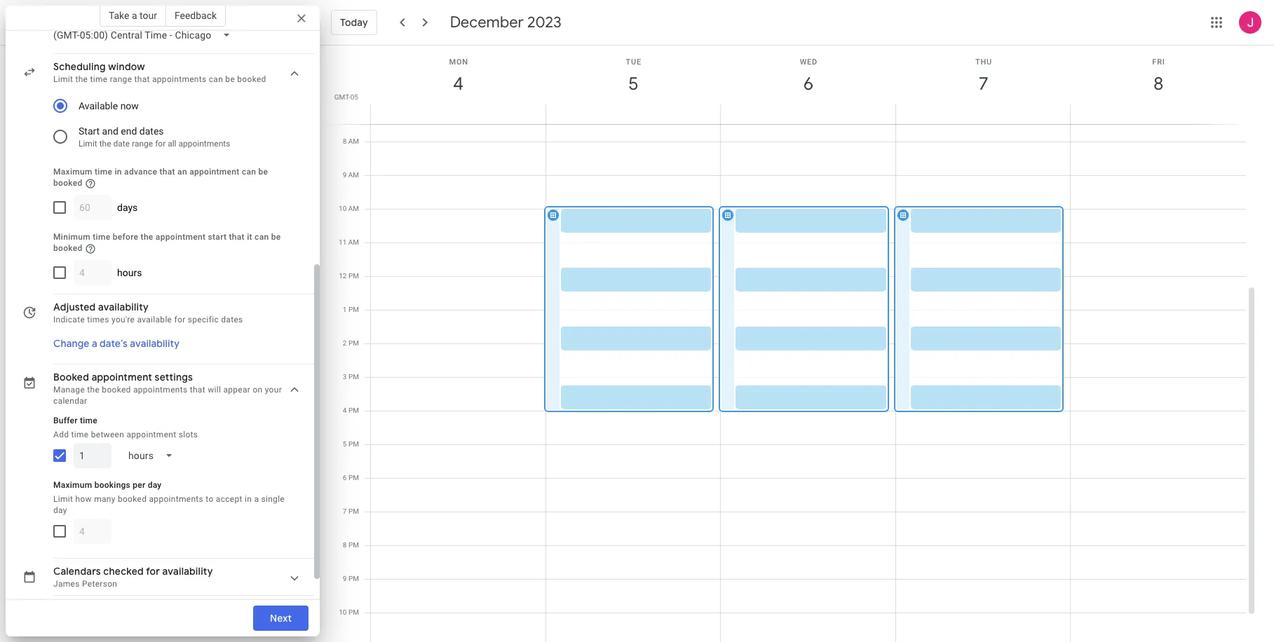 Task type: locate. For each thing, give the bounding box(es) containing it.
5 pm
[[343, 441, 359, 448]]

maximum for maximum bookings per day limit how many booked appointments to accept in a single day
[[53, 480, 92, 490]]

2 pm
[[343, 340, 359, 347]]

an
[[178, 167, 187, 177]]

start
[[79, 126, 100, 137]]

day down must be between 1 minute and 4 hours
[[53, 506, 67, 516]]

0 vertical spatial 9
[[343, 171, 347, 179]]

end
[[121, 126, 137, 137]]

and right minute
[[136, 475, 151, 485]]

1 vertical spatial limit
[[79, 139, 97, 149]]

11 pm from the top
[[349, 609, 359, 617]]

2 vertical spatial limit
[[53, 494, 73, 504]]

between
[[91, 430, 124, 440], [63, 475, 97, 485]]

limit for maximum
[[53, 494, 73, 504]]

limit inside the maximum bookings per day limit how many booked appointments to accept in a single day
[[53, 494, 73, 504]]

that left will
[[190, 385, 206, 395]]

9 for 9 am
[[343, 171, 347, 179]]

0 vertical spatial 1
[[343, 306, 347, 314]]

1 horizontal spatial a
[[132, 10, 137, 21]]

for inside start and end dates limit the date range for all appointments
[[155, 139, 166, 149]]

0 vertical spatial range
[[110, 74, 132, 84]]

1 vertical spatial in
[[245, 494, 252, 504]]

2 vertical spatial 8
[[343, 542, 347, 549]]

0 vertical spatial for
[[155, 139, 166, 149]]

limit down start
[[79, 139, 97, 149]]

2 vertical spatial a
[[254, 494, 259, 504]]

4 pm from the top
[[349, 373, 359, 381]]

7 pm
[[343, 508, 359, 516]]

appointment left slots at left
[[127, 430, 176, 440]]

can down feedback button at the left
[[209, 74, 223, 84]]

between up the buffer time number field
[[91, 430, 124, 440]]

maximum inside maximum time in advance that an appointment can be booked
[[53, 167, 92, 177]]

9 pm from the top
[[349, 542, 359, 549]]

limit down scheduling
[[53, 74, 73, 84]]

1 maximum from the top
[[53, 167, 92, 177]]

time inside maximum time in advance that an appointment can be booked
[[95, 167, 112, 177]]

2 vertical spatial for
[[146, 565, 160, 578]]

1 horizontal spatial 5
[[628, 72, 638, 95]]

between inside must be between 1 minute and 4 hours
[[63, 475, 97, 485]]

1 up 2
[[343, 306, 347, 314]]

None field
[[48, 22, 242, 48], [117, 443, 185, 468], [48, 22, 242, 48], [117, 443, 185, 468]]

10 pm
[[339, 609, 359, 617]]

9 up 10 pm
[[343, 575, 347, 583]]

0 vertical spatial day
[[148, 480, 162, 490]]

1 vertical spatial can
[[242, 167, 256, 177]]

pm right 2
[[349, 340, 359, 347]]

the right before
[[141, 232, 153, 242]]

a left tour
[[132, 10, 137, 21]]

a left single
[[254, 494, 259, 504]]

0 horizontal spatial a
[[92, 337, 97, 350]]

now
[[120, 100, 139, 112]]

6 down wed
[[803, 72, 813, 95]]

in left 'advance'
[[115, 167, 122, 177]]

appointments inside start and end dates limit the date range for all appointments
[[179, 139, 230, 149]]

be inside minimum time before the appointment start that it can be booked
[[271, 232, 281, 242]]

the left date
[[99, 139, 111, 149]]

the down scheduling
[[75, 74, 88, 84]]

a inside button
[[132, 10, 137, 21]]

change a date's availability
[[53, 337, 180, 350]]

1 10 from the top
[[339, 205, 347, 213]]

be inside maximum time in advance that an appointment can be booked
[[259, 167, 268, 177]]

2 vertical spatial can
[[255, 232, 269, 242]]

pm for 3 pm
[[349, 373, 359, 381]]

1 vertical spatial a
[[92, 337, 97, 350]]

1 vertical spatial for
[[174, 315, 186, 325]]

0 horizontal spatial in
[[115, 167, 122, 177]]

appointments left to
[[149, 494, 204, 504]]

8 pm from the top
[[349, 508, 359, 516]]

0 vertical spatial 8
[[1153, 72, 1163, 95]]

2 maximum from the top
[[53, 480, 92, 490]]

1 horizontal spatial and
[[136, 475, 151, 485]]

the
[[75, 74, 88, 84], [99, 139, 111, 149], [141, 232, 153, 242], [87, 385, 100, 395]]

time inside minimum time before the appointment start that it can be booked
[[93, 232, 110, 242]]

am for 11 am
[[349, 239, 359, 246]]

a left date's
[[92, 337, 97, 350]]

minimum
[[53, 232, 90, 242]]

1 horizontal spatial dates
[[221, 315, 243, 325]]

0 vertical spatial hours
[[117, 267, 142, 278]]

0 vertical spatial limit
[[53, 74, 73, 84]]

am down 8 am
[[349, 171, 359, 179]]

4 inside mon 4
[[453, 72, 463, 95]]

a inside button
[[92, 337, 97, 350]]

wed 6
[[800, 58, 818, 95]]

0 vertical spatial dates
[[140, 126, 164, 137]]

3 am from the top
[[349, 205, 359, 213]]

day right per
[[148, 480, 162, 490]]

time right buffer
[[80, 416, 97, 426]]

buffer
[[53, 416, 78, 426]]

calendars
[[53, 565, 101, 578]]

many
[[94, 494, 116, 504]]

5 column header
[[546, 46, 721, 124]]

for
[[155, 139, 166, 149], [174, 315, 186, 325], [146, 565, 160, 578]]

that
[[134, 74, 150, 84], [160, 167, 175, 177], [229, 232, 245, 242], [190, 385, 206, 395]]

pm for 1 pm
[[349, 306, 359, 314]]

appointments inside scheduling window limit the time range that appointments can be booked
[[152, 74, 207, 84]]

pm up 5 pm
[[349, 407, 359, 415]]

am
[[349, 138, 359, 145], [349, 171, 359, 179], [349, 205, 359, 213], [349, 239, 359, 246]]

be inside scheduling window limit the time range that appointments can be booked
[[225, 74, 235, 84]]

next
[[270, 613, 292, 625]]

hours
[[117, 267, 142, 278], [35, 486, 58, 496]]

8 up the 9 pm
[[343, 542, 347, 549]]

0 horizontal spatial 6
[[343, 474, 347, 482]]

the right manage
[[87, 385, 100, 395]]

for right checked
[[146, 565, 160, 578]]

0 vertical spatial 5
[[628, 72, 638, 95]]

between up how
[[63, 475, 97, 485]]

9 pm
[[343, 575, 359, 583]]

7 pm from the top
[[349, 474, 359, 482]]

maximum up maximum days in advance that an appointment can be booked number field
[[53, 167, 92, 177]]

1 vertical spatial between
[[63, 475, 97, 485]]

next button
[[253, 602, 309, 636]]

am for 10 am
[[349, 205, 359, 213]]

4 down must
[[28, 486, 33, 496]]

and
[[102, 126, 118, 137], [136, 475, 151, 485]]

0 vertical spatial 7
[[978, 72, 988, 95]]

and up date
[[102, 126, 118, 137]]

6 down 5 pm
[[343, 474, 347, 482]]

0 vertical spatial 4
[[453, 72, 463, 95]]

1 9 from the top
[[343, 171, 347, 179]]

pm
[[349, 272, 359, 280], [349, 306, 359, 314], [349, 340, 359, 347], [349, 373, 359, 381], [349, 407, 359, 415], [349, 441, 359, 448], [349, 474, 359, 482], [349, 508, 359, 516], [349, 542, 359, 549], [349, 575, 359, 583], [349, 609, 359, 617]]

0 horizontal spatial 4
[[28, 486, 33, 496]]

am down 9 am
[[349, 205, 359, 213]]

1 vertical spatial and
[[136, 475, 151, 485]]

today
[[340, 16, 368, 29]]

time left before
[[93, 232, 110, 242]]

limit inside start and end dates limit the date range for all appointments
[[79, 139, 97, 149]]

0 horizontal spatial hours
[[35, 486, 58, 496]]

take a tour
[[109, 10, 157, 21]]

1 vertical spatial 9
[[343, 575, 347, 583]]

8 inside fri 8
[[1153, 72, 1163, 95]]

0 vertical spatial and
[[102, 126, 118, 137]]

limit left how
[[53, 494, 73, 504]]

be
[[225, 74, 235, 84], [259, 167, 268, 177], [271, 232, 281, 242], [51, 475, 60, 485]]

the inside start and end dates limit the date range for all appointments
[[99, 139, 111, 149]]

0 vertical spatial in
[[115, 167, 122, 177]]

0 vertical spatial 10
[[339, 205, 347, 213]]

10 for 10 pm
[[339, 609, 347, 617]]

fri 8
[[1153, 58, 1166, 95]]

1 vertical spatial hours
[[35, 486, 58, 496]]

pm down the 9 pm
[[349, 609, 359, 617]]

tue 5
[[626, 58, 642, 95]]

grid
[[326, 46, 1258, 643]]

4 am from the top
[[349, 239, 359, 246]]

day
[[148, 480, 162, 490], [53, 506, 67, 516]]

time left 'advance'
[[95, 167, 112, 177]]

10
[[339, 205, 347, 213], [339, 609, 347, 617]]

pm up the 8 pm
[[349, 508, 359, 516]]

9 for 9 pm
[[343, 575, 347, 583]]

0 vertical spatial maximum
[[53, 167, 92, 177]]

availability down available
[[130, 337, 180, 350]]

9 up 10 am
[[343, 171, 347, 179]]

thursday, december 7 element
[[968, 68, 1000, 100]]

availability for for
[[162, 565, 213, 578]]

1 vertical spatial 10
[[339, 609, 347, 617]]

that left it
[[229, 232, 245, 242]]

booked appointment settings manage the booked appointments that will appear on your calendar
[[53, 371, 282, 406]]

4 down the mon
[[453, 72, 463, 95]]

5 down the 4 pm
[[343, 441, 347, 448]]

manage
[[53, 385, 85, 395]]

slots
[[179, 430, 198, 440]]

8 down 'fri'
[[1153, 72, 1163, 95]]

peterson
[[82, 579, 117, 589]]

2 horizontal spatial a
[[254, 494, 259, 504]]

for left specific
[[174, 315, 186, 325]]

in right accept
[[245, 494, 252, 504]]

can inside scheduling window limit the time range that appointments can be booked
[[209, 74, 223, 84]]

availability
[[98, 301, 149, 313], [130, 337, 180, 350], [162, 565, 213, 578]]

1 vertical spatial dates
[[221, 315, 243, 325]]

time for minimum
[[93, 232, 110, 242]]

range
[[110, 74, 132, 84], [132, 139, 153, 149]]

8 up 9 am
[[343, 138, 347, 145]]

1 horizontal spatial 1
[[343, 306, 347, 314]]

can inside minimum time before the appointment start that it can be booked
[[255, 232, 269, 242]]

hours inside must be between 1 minute and 4 hours
[[35, 486, 58, 496]]

availability inside button
[[130, 337, 180, 350]]

maximum for maximum time in advance that an appointment can be booked
[[53, 167, 92, 177]]

6 pm from the top
[[349, 441, 359, 448]]

1 horizontal spatial hours
[[117, 267, 142, 278]]

pm up the 9 pm
[[349, 542, 359, 549]]

adjusted
[[53, 301, 96, 313]]

on
[[253, 385, 263, 395]]

10 pm from the top
[[349, 575, 359, 583]]

1 vertical spatial 1
[[99, 475, 104, 485]]

booked
[[53, 371, 89, 384]]

9
[[343, 171, 347, 179], [343, 575, 347, 583]]

6 column header
[[721, 46, 897, 124]]

2023
[[528, 13, 562, 32]]

pm up 2 pm
[[349, 306, 359, 314]]

dates right end
[[140, 126, 164, 137]]

1 vertical spatial 8
[[343, 138, 347, 145]]

8
[[1153, 72, 1163, 95], [343, 138, 347, 145], [343, 542, 347, 549]]

pm down 5 pm
[[349, 474, 359, 482]]

0 horizontal spatial dates
[[140, 126, 164, 137]]

0 horizontal spatial and
[[102, 126, 118, 137]]

05
[[351, 93, 359, 101]]

that left an
[[160, 167, 175, 177]]

add
[[53, 430, 69, 440]]

maximum inside the maximum bookings per day limit how many booked appointments to accept in a single day
[[53, 480, 92, 490]]

5 pm from the top
[[349, 407, 359, 415]]

1 am from the top
[[349, 138, 359, 145]]

hours down before
[[117, 267, 142, 278]]

1 pm from the top
[[349, 272, 359, 280]]

7 down thu
[[978, 72, 988, 95]]

availability inside calendars checked for availability james peterson
[[162, 565, 213, 578]]

0 vertical spatial 6
[[803, 72, 813, 95]]

pm for 4 pm
[[349, 407, 359, 415]]

1 vertical spatial day
[[53, 506, 67, 516]]

limit
[[53, 74, 73, 84], [79, 139, 97, 149], [53, 494, 73, 504]]

1 vertical spatial availability
[[130, 337, 180, 350]]

james
[[53, 579, 80, 589]]

2 vertical spatial 4
[[28, 486, 33, 496]]

1 vertical spatial range
[[132, 139, 153, 149]]

appointments up start and end dates limit the date range for all appointments
[[152, 74, 207, 84]]

availability right checked
[[162, 565, 213, 578]]

pm down the 4 pm
[[349, 441, 359, 448]]

2 am from the top
[[349, 171, 359, 179]]

available
[[79, 100, 118, 112]]

tuesday, december 5 element
[[618, 68, 650, 100]]

8 column header
[[1071, 46, 1247, 124]]

am up 9 am
[[349, 138, 359, 145]]

that down window
[[134, 74, 150, 84]]

0 vertical spatial availability
[[98, 301, 149, 313]]

pm for 2 pm
[[349, 340, 359, 347]]

2 horizontal spatial 4
[[453, 72, 463, 95]]

can for window
[[209, 74, 223, 84]]

time for maximum
[[95, 167, 112, 177]]

1 horizontal spatial 7
[[978, 72, 988, 95]]

can right it
[[255, 232, 269, 242]]

time
[[90, 74, 108, 84], [95, 167, 112, 177], [93, 232, 110, 242], [80, 416, 97, 426], [71, 430, 89, 440]]

can up it
[[242, 167, 256, 177]]

7 inside thu 7
[[978, 72, 988, 95]]

0 vertical spatial can
[[209, 74, 223, 84]]

1
[[343, 306, 347, 314], [99, 475, 104, 485]]

range down window
[[110, 74, 132, 84]]

am right 11 on the left of the page
[[349, 239, 359, 246]]

will
[[208, 385, 221, 395]]

it
[[247, 232, 252, 242]]

pm right 12
[[349, 272, 359, 280]]

per
[[133, 480, 146, 490]]

that inside minimum time before the appointment start that it can be booked
[[229, 232, 245, 242]]

3 pm from the top
[[349, 340, 359, 347]]

appointments right all
[[179, 139, 230, 149]]

option group
[[48, 91, 289, 152]]

hours down must
[[35, 486, 58, 496]]

0 horizontal spatial 5
[[343, 441, 347, 448]]

4
[[453, 72, 463, 95], [343, 407, 347, 415], [28, 486, 33, 496]]

1 left minute
[[99, 475, 104, 485]]

4 down the 3
[[343, 407, 347, 415]]

time down scheduling
[[90, 74, 108, 84]]

1 horizontal spatial in
[[245, 494, 252, 504]]

0 vertical spatial a
[[132, 10, 137, 21]]

10 down the 9 pm
[[339, 609, 347, 617]]

0 horizontal spatial 1
[[99, 475, 104, 485]]

minute
[[106, 475, 134, 485]]

the inside scheduling window limit the time range that appointments can be booked
[[75, 74, 88, 84]]

maximum up how
[[53, 480, 92, 490]]

appointments down the settings
[[133, 385, 188, 395]]

1 vertical spatial maximum
[[53, 480, 92, 490]]

1 horizontal spatial 6
[[803, 72, 813, 95]]

1 horizontal spatial 4
[[343, 407, 347, 415]]

before
[[113, 232, 138, 242]]

1 vertical spatial 7
[[343, 508, 347, 516]]

range down end
[[132, 139, 153, 149]]

limit inside scheduling window limit the time range that appointments can be booked
[[53, 74, 73, 84]]

2 10 from the top
[[339, 609, 347, 617]]

pm right the 3
[[349, 373, 359, 381]]

maximum time in advance that an appointment can be booked
[[53, 167, 268, 188]]

for left all
[[155, 139, 166, 149]]

3
[[343, 373, 347, 381]]

2 vertical spatial availability
[[162, 565, 213, 578]]

0 vertical spatial between
[[91, 430, 124, 440]]

2 pm from the top
[[349, 306, 359, 314]]

booked inside minimum time before the appointment start that it can be booked
[[53, 243, 83, 253]]

availability up you're on the left of the page
[[98, 301, 149, 313]]

pm for 12 pm
[[349, 272, 359, 280]]

am for 8 am
[[349, 138, 359, 145]]

pm down the 8 pm
[[349, 575, 359, 583]]

0 horizontal spatial day
[[53, 506, 67, 516]]

10 up 11 on the left of the page
[[339, 205, 347, 213]]

appointment right an
[[190, 167, 240, 177]]

the inside the booked appointment settings manage the booked appointments that will appear on your calendar
[[87, 385, 100, 395]]

dates
[[140, 126, 164, 137], [221, 315, 243, 325]]

7 up the 8 pm
[[343, 508, 347, 516]]

must
[[28, 475, 48, 485]]

appointments
[[152, 74, 207, 84], [179, 139, 230, 149], [133, 385, 188, 395], [149, 494, 204, 504]]

appointment left start
[[156, 232, 206, 242]]

appointment down change a date's availability button
[[92, 371, 152, 384]]

1 vertical spatial 4
[[343, 407, 347, 415]]

2 9 from the top
[[343, 575, 347, 583]]

5 down the tue
[[628, 72, 638, 95]]

dates right specific
[[221, 315, 243, 325]]

appointment inside the booked appointment settings manage the booked appointments that will appear on your calendar
[[92, 371, 152, 384]]



Task type: describe. For each thing, give the bounding box(es) containing it.
date
[[113, 139, 130, 149]]

fri
[[1153, 58, 1166, 67]]

checked
[[103, 565, 144, 578]]

Maximum days in advance that an appointment can be booked number field
[[79, 195, 106, 220]]

december 2023
[[450, 13, 562, 32]]

date's
[[100, 337, 128, 350]]

and inside start and end dates limit the date range for all appointments
[[102, 126, 118, 137]]

you're
[[112, 315, 135, 325]]

buffer time add time between appointment slots
[[53, 416, 198, 440]]

pm for 7 pm
[[349, 508, 359, 516]]

appointment inside minimum time before the appointment start that it can be booked
[[156, 232, 206, 242]]

6 pm
[[343, 474, 359, 482]]

Buffer time number field
[[79, 443, 106, 468]]

between inside buffer time add time between appointment slots
[[91, 430, 124, 440]]

monday, december 4 element
[[443, 68, 475, 100]]

change a date's availability button
[[48, 331, 185, 356]]

8 for 8 am
[[343, 138, 347, 145]]

pm for 5 pm
[[349, 441, 359, 448]]

1 horizontal spatial day
[[148, 480, 162, 490]]

start and end dates limit the date range for all appointments
[[79, 126, 230, 149]]

pm for 10 pm
[[349, 609, 359, 617]]

Minimum amount of hours before the start of the appointment that it can be booked number field
[[79, 260, 106, 285]]

booked inside the maximum bookings per day limit how many booked appointments to accept in a single day
[[118, 494, 147, 504]]

your
[[265, 385, 282, 395]]

in inside the maximum bookings per day limit how many booked appointments to accept in a single day
[[245, 494, 252, 504]]

11 am
[[339, 239, 359, 246]]

for inside adjusted availability indicate times you're available for specific dates
[[174, 315, 186, 325]]

calendars checked for availability james peterson
[[53, 565, 213, 589]]

am for 9 am
[[349, 171, 359, 179]]

gmt-05
[[335, 93, 359, 101]]

that inside scheduling window limit the time range that appointments can be booked
[[134, 74, 150, 84]]

window
[[108, 60, 145, 73]]

6 inside 'wed 6'
[[803, 72, 813, 95]]

grid containing 4
[[326, 46, 1258, 643]]

option group containing available now
[[48, 91, 289, 152]]

today button
[[331, 6, 377, 39]]

wed
[[800, 58, 818, 67]]

december
[[450, 13, 524, 32]]

scheduling
[[53, 60, 106, 73]]

8 for 8 pm
[[343, 542, 347, 549]]

mon
[[449, 58, 469, 67]]

appointment inside buffer time add time between appointment slots
[[127, 430, 176, 440]]

booked inside the booked appointment settings manage the booked appointments that will appear on your calendar
[[102, 385, 131, 395]]

11
[[339, 239, 347, 246]]

1 vertical spatial 6
[[343, 474, 347, 482]]

minimum time before the appointment start that it can be booked
[[53, 232, 281, 253]]

settings
[[155, 371, 193, 384]]

availability inside adjusted availability indicate times you're available for specific dates
[[98, 301, 149, 313]]

feedback
[[175, 10, 217, 21]]

8 pm
[[343, 542, 359, 549]]

a inside the maximum bookings per day limit how many booked appointments to accept in a single day
[[254, 494, 259, 504]]

1 vertical spatial 5
[[343, 441, 347, 448]]

appear
[[223, 385, 251, 395]]

how
[[75, 494, 92, 504]]

calendar
[[53, 396, 87, 406]]

4 column header
[[370, 46, 546, 124]]

single
[[261, 494, 285, 504]]

maximum bookings per day limit how many booked appointments to accept in a single day
[[53, 480, 285, 516]]

take
[[109, 10, 129, 21]]

booked inside scheduling window limit the time range that appointments can be booked
[[237, 74, 266, 84]]

9 am
[[343, 171, 359, 179]]

adjusted availability indicate times you're available for specific dates
[[53, 301, 243, 325]]

3 pm
[[343, 373, 359, 381]]

2
[[343, 340, 347, 347]]

friday, december 8 element
[[1143, 68, 1175, 100]]

scheduling window limit the time range that appointments can be booked
[[53, 60, 266, 84]]

appointment inside maximum time in advance that an appointment can be booked
[[190, 167, 240, 177]]

appointments inside the maximum bookings per day limit how many booked appointments to accept in a single day
[[149, 494, 204, 504]]

availability for date's
[[130, 337, 180, 350]]

12 pm
[[339, 272, 359, 280]]

wednesday, december 6 element
[[793, 68, 825, 100]]

a for change
[[92, 337, 97, 350]]

range inside start and end dates limit the date range for all appointments
[[132, 139, 153, 149]]

start
[[208, 232, 227, 242]]

can for time
[[255, 232, 269, 242]]

limit for start
[[79, 139, 97, 149]]

pm for 6 pm
[[349, 474, 359, 482]]

indicate
[[53, 315, 85, 325]]

4 pm
[[343, 407, 359, 415]]

available
[[137, 315, 172, 325]]

8 am
[[343, 138, 359, 145]]

mon 4
[[449, 58, 469, 95]]

that inside maximum time in advance that an appointment can be booked
[[160, 167, 175, 177]]

accept
[[216, 494, 243, 504]]

can inside maximum time in advance that an appointment can be booked
[[242, 167, 256, 177]]

feedback button
[[166, 4, 226, 27]]

range inside scheduling window limit the time range that appointments can be booked
[[110, 74, 132, 84]]

booked inside maximum time in advance that an appointment can be booked
[[53, 178, 83, 188]]

time for buffer
[[80, 416, 97, 426]]

gmt-
[[335, 93, 351, 101]]

Maximum bookings per day number field
[[79, 519, 106, 544]]

must be between 1 minute and 4 hours
[[28, 475, 151, 496]]

pm for 9 pm
[[349, 575, 359, 583]]

the inside minimum time before the appointment start that it can be booked
[[141, 232, 153, 242]]

advance
[[124, 167, 157, 177]]

4 inside must be between 1 minute and 4 hours
[[28, 486, 33, 496]]

1 pm
[[343, 306, 359, 314]]

dates inside start and end dates limit the date range for all appointments
[[140, 126, 164, 137]]

7 column header
[[896, 46, 1072, 124]]

pm for 8 pm
[[349, 542, 359, 549]]

and inside must be between 1 minute and 4 hours
[[136, 475, 151, 485]]

time right "add"
[[71, 430, 89, 440]]

thu 7
[[976, 58, 993, 95]]

a for take
[[132, 10, 137, 21]]

times
[[87, 315, 109, 325]]

12
[[339, 272, 347, 280]]

0 horizontal spatial 7
[[343, 508, 347, 516]]

be inside must be between 1 minute and 4 hours
[[51, 475, 60, 485]]

change
[[53, 337, 89, 350]]

appointments inside the booked appointment settings manage the booked appointments that will appear on your calendar
[[133, 385, 188, 395]]

days
[[117, 202, 138, 213]]

thu
[[976, 58, 993, 67]]

available now
[[79, 100, 139, 112]]

take a tour button
[[100, 4, 166, 27]]

specific
[[188, 315, 219, 325]]

10 for 10 am
[[339, 205, 347, 213]]

for inside calendars checked for availability james peterson
[[146, 565, 160, 578]]

tour
[[140, 10, 157, 21]]

1 inside must be between 1 minute and 4 hours
[[99, 475, 104, 485]]

in inside maximum time in advance that an appointment can be booked
[[115, 167, 122, 177]]

bookings
[[94, 480, 131, 490]]

5 inside tue 5
[[628, 72, 638, 95]]

to
[[206, 494, 214, 504]]

all
[[168, 139, 176, 149]]

dates inside adjusted availability indicate times you're available for specific dates
[[221, 315, 243, 325]]

that inside the booked appointment settings manage the booked appointments that will appear on your calendar
[[190, 385, 206, 395]]

tue
[[626, 58, 642, 67]]

time inside scheduling window limit the time range that appointments can be booked
[[90, 74, 108, 84]]



Task type: vqa. For each thing, say whether or not it's contained in the screenshot.


